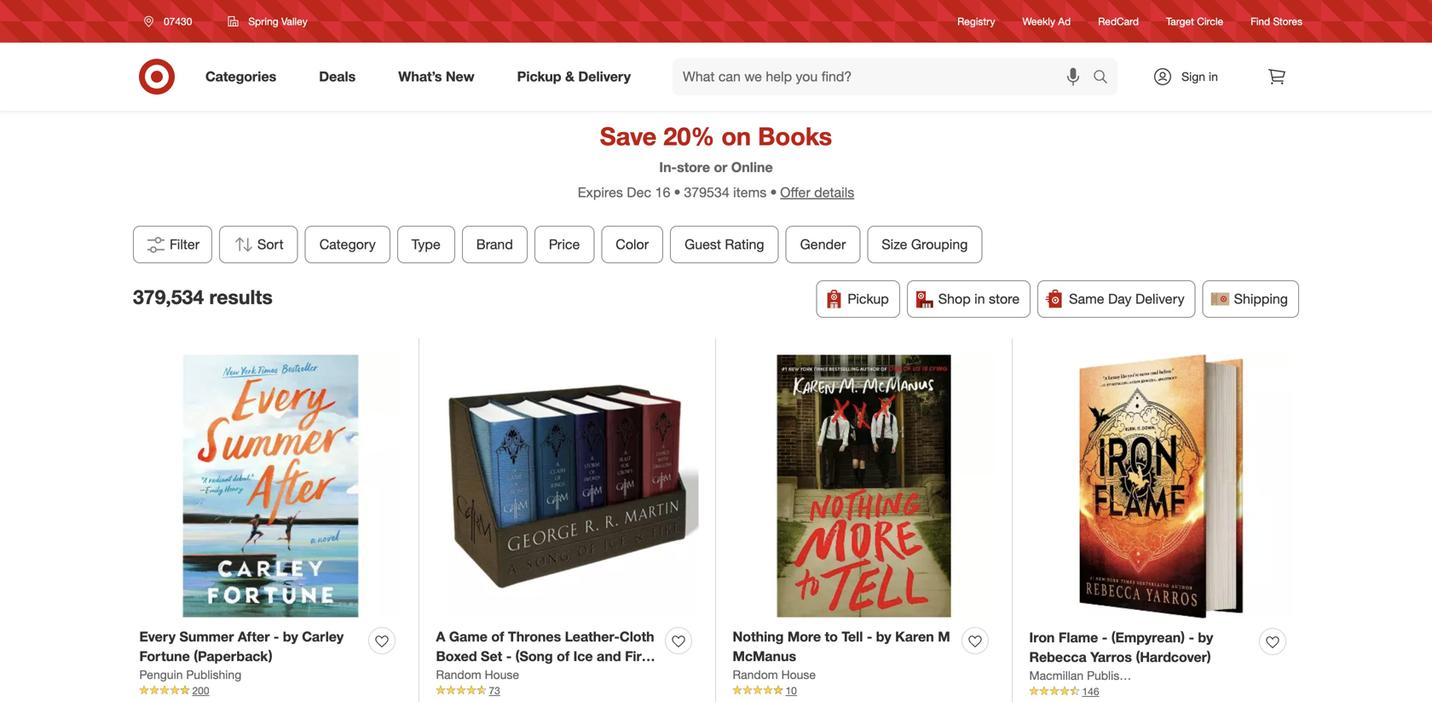 Task type: vqa. For each thing, say whether or not it's contained in the screenshot.
left 16,000
no



Task type: describe. For each thing, give the bounding box(es) containing it.
pickup button
[[816, 281, 900, 318]]

- inside a game of thrones leather-cloth boxed set - (song of ice and fire) by  george r r martin (mixed media product)
[[506, 648, 512, 665]]

nothing more to tell - by karen m mcmanus image
[[733, 355, 995, 618]]

- inside every summer after - by carley fortune (paperback)
[[274, 629, 279, 645]]

0 vertical spatial of
[[491, 629, 504, 645]]

stores
[[1273, 15, 1303, 28]]

146
[[1082, 685, 1099, 698]]

brand
[[476, 236, 513, 253]]

game
[[449, 629, 488, 645]]

thrones
[[508, 629, 561, 645]]

spring valley button
[[217, 6, 319, 37]]

store inside "button"
[[989, 291, 1020, 307]]

save 20% on books in-store or online
[[600, 121, 832, 175]]

same day delivery button
[[1038, 281, 1196, 318]]

flame
[[1059, 630, 1098, 646]]

pickup & delivery link
[[503, 58, 652, 95]]

brand button
[[462, 226, 528, 263]]

macmillan
[[1029, 668, 1084, 683]]

by inside a game of thrones leather-cloth boxed set - (song of ice and fire) by  george r r martin (mixed media product)
[[436, 668, 451, 684]]

(mixed
[[580, 668, 623, 684]]

iron
[[1029, 630, 1055, 646]]

publishers
[[1087, 668, 1143, 683]]

macmillan publishers
[[1029, 668, 1143, 683]]

379,534 results
[[133, 285, 273, 309]]

20%
[[663, 121, 715, 151]]

fire)
[[625, 648, 653, 665]]

books
[[758, 121, 832, 151]]

category button
[[305, 226, 390, 263]]

random house for -
[[436, 667, 519, 682]]

shop in store
[[938, 291, 1020, 307]]

in for shop
[[974, 291, 985, 307]]

1 horizontal spatial of
[[557, 648, 570, 665]]

weekly ad link
[[1023, 14, 1071, 29]]

penguin publishing
[[139, 667, 241, 682]]

offer
[[780, 184, 811, 201]]

random for a game of thrones leather-cloth boxed set - (song of ice and fire) by  george r r martin (mixed media product)
[[436, 667, 481, 682]]

new
[[446, 68, 475, 85]]

size grouping button
[[867, 226, 982, 263]]

macmillan publishers link
[[1029, 667, 1143, 684]]

spring valley
[[248, 15, 307, 28]]

carley
[[302, 629, 344, 645]]

shipping
[[1234, 291, 1288, 307]]

expires
[[578, 184, 623, 201]]

(song
[[515, 648, 553, 665]]

a game of thrones leather-cloth boxed set - (song of ice and fire) by  george r r martin (mixed media product) image
[[436, 355, 699, 618]]

details
[[814, 184, 854, 201]]

or
[[714, 159, 727, 175]]

results
[[209, 285, 273, 309]]

search button
[[1085, 58, 1126, 99]]

by inside iron flame - (empyrean) - by rebecca yarros (hardcover)
[[1198, 630, 1213, 646]]

shop
[[938, 291, 971, 307]]

set
[[481, 648, 502, 665]]

guest
[[685, 236, 721, 253]]

on
[[722, 121, 751, 151]]

07430 button
[[133, 6, 210, 37]]

by inside every summer after - by carley fortune (paperback)
[[283, 629, 298, 645]]

shipping button
[[1202, 281, 1299, 318]]

iron flame - (empyrean) - by rebecca yarros (hardcover)
[[1029, 630, 1213, 666]]

- inside nothing more to tell - by karen m mcmanus
[[867, 629, 872, 645]]

&
[[565, 68, 575, 85]]

martin
[[534, 668, 576, 684]]

sort button
[[219, 226, 298, 263]]

offer details button
[[767, 183, 854, 202]]

random house for mcmanus
[[733, 667, 816, 682]]

color
[[616, 236, 649, 253]]

gender button
[[786, 226, 861, 263]]

what's new link
[[384, 58, 496, 95]]

a game of thrones leather-cloth boxed set - (song of ice and fire) by  george r r martin (mixed media product)
[[436, 629, 654, 702]]

73 link
[[436, 684, 699, 698]]

iron flame - (empyrean) - by rebecca yarros (hardcover) link
[[1029, 628, 1253, 667]]

yarros
[[1090, 649, 1132, 666]]

10
[[786, 684, 797, 697]]

online
[[731, 159, 773, 175]]

same
[[1069, 291, 1104, 307]]

after
[[238, 629, 270, 645]]

sign
[[1182, 69, 1205, 84]]

target circle link
[[1166, 14, 1223, 29]]

in for sign
[[1209, 69, 1218, 84]]

boxed
[[436, 648, 477, 665]]

save
[[600, 121, 657, 151]]

redcard
[[1098, 15, 1139, 28]]

10 link
[[733, 684, 995, 698]]

dec
[[627, 184, 651, 201]]

store inside save 20% on books in-store or online
[[677, 159, 710, 175]]



Task type: locate. For each thing, give the bounding box(es) containing it.
filter button
[[133, 226, 212, 263]]

summer
[[179, 629, 234, 645]]

pickup inside button
[[848, 291, 889, 307]]

pickup down size
[[848, 291, 889, 307]]

delivery for same day delivery
[[1135, 291, 1185, 307]]

pickup for pickup & delivery
[[517, 68, 561, 85]]

of left ice
[[557, 648, 570, 665]]

(paperback)
[[194, 648, 273, 665]]

circle
[[1197, 15, 1223, 28]]

penguin
[[139, 667, 183, 682]]

1 horizontal spatial pickup
[[848, 291, 889, 307]]

nothing more to tell - by karen m mcmanus link
[[733, 627, 955, 666]]

mcmanus
[[733, 648, 796, 665]]

1 r from the left
[[507, 668, 516, 684]]

grouping
[[911, 236, 968, 253]]

categories link
[[191, 58, 298, 95]]

items
[[733, 184, 767, 201]]

house up 73
[[485, 667, 519, 682]]

0 horizontal spatial house
[[485, 667, 519, 682]]

(hardcover)
[[1136, 649, 1211, 666]]

- right tell
[[867, 629, 872, 645]]

0 horizontal spatial r
[[507, 668, 516, 684]]

ad
[[1058, 15, 1071, 28]]

redcard link
[[1098, 14, 1139, 29]]

1 horizontal spatial house
[[781, 667, 816, 682]]

product)
[[480, 687, 536, 702]]

by inside nothing more to tell - by karen m mcmanus
[[876, 629, 891, 645]]

fortune
[[139, 648, 190, 665]]

in inside shop in store "button"
[[974, 291, 985, 307]]

- up (hardcover)
[[1189, 630, 1194, 646]]

delivery inside button
[[1135, 291, 1185, 307]]

1 house from the left
[[485, 667, 519, 682]]

pickup & delivery
[[517, 68, 631, 85]]

tell
[[842, 629, 863, 645]]

offer details
[[780, 184, 854, 201]]

r
[[507, 668, 516, 684], [520, 668, 530, 684]]

price button
[[534, 226, 595, 263]]

0 vertical spatial in
[[1209, 69, 1218, 84]]

by left karen on the right
[[876, 629, 891, 645]]

0 vertical spatial store
[[677, 159, 710, 175]]

-
[[274, 629, 279, 645], [867, 629, 872, 645], [1102, 630, 1108, 646], [1189, 630, 1194, 646], [506, 648, 512, 665]]

m
[[938, 629, 950, 645]]

2 random from the left
[[733, 667, 778, 682]]

1 horizontal spatial random
[[733, 667, 778, 682]]

size
[[882, 236, 907, 253]]

rating
[[725, 236, 764, 253]]

16
[[655, 184, 670, 201]]

r down (song
[[520, 668, 530, 684]]

iron flame - (empyrean) - by rebecca yarros (hardcover) image
[[1029, 355, 1293, 619]]

and
[[597, 648, 621, 665]]

type
[[412, 236, 441, 253]]

random house down set
[[436, 667, 519, 682]]

146 link
[[1029, 684, 1293, 699]]

73
[[489, 684, 500, 697]]

every
[[139, 629, 176, 645]]

deals link
[[305, 58, 377, 95]]

What can we help you find? suggestions appear below search field
[[673, 58, 1097, 95]]

registry link
[[957, 14, 995, 29]]

random house link
[[436, 666, 519, 684], [733, 666, 816, 684]]

sign in link
[[1138, 58, 1245, 95]]

a
[[436, 629, 445, 645]]

379,534
[[133, 285, 204, 309]]

2 random house link from the left
[[733, 666, 816, 684]]

house
[[485, 667, 519, 682], [781, 667, 816, 682]]

rebecca
[[1029, 649, 1087, 666]]

0 horizontal spatial random
[[436, 667, 481, 682]]

1 vertical spatial pickup
[[848, 291, 889, 307]]

day
[[1108, 291, 1132, 307]]

by
[[283, 629, 298, 645], [876, 629, 891, 645], [1198, 630, 1213, 646], [436, 668, 451, 684]]

price
[[549, 236, 580, 253]]

379534
[[684, 184, 729, 201]]

random house link down "mcmanus"
[[733, 666, 816, 684]]

1 vertical spatial of
[[557, 648, 570, 665]]

pickup left &
[[517, 68, 561, 85]]

1 horizontal spatial random house link
[[733, 666, 816, 684]]

media
[[436, 687, 476, 702]]

1 horizontal spatial delivery
[[1135, 291, 1185, 307]]

house for mcmanus
[[781, 667, 816, 682]]

- right set
[[506, 648, 512, 665]]

house up the 10
[[781, 667, 816, 682]]

house for -
[[485, 667, 519, 682]]

random for nothing more to tell - by karen m mcmanus
[[733, 667, 778, 682]]

of up set
[[491, 629, 504, 645]]

1 horizontal spatial random house
[[733, 667, 816, 682]]

r up product)
[[507, 668, 516, 684]]

1 vertical spatial store
[[989, 291, 1020, 307]]

- up yarros
[[1102, 630, 1108, 646]]

find stores link
[[1251, 14, 1303, 29]]

(empyrean)
[[1111, 630, 1185, 646]]

0 vertical spatial pickup
[[517, 68, 561, 85]]

leather-
[[565, 629, 620, 645]]

1 vertical spatial delivery
[[1135, 291, 1185, 307]]

store left or
[[677, 159, 710, 175]]

2 r from the left
[[520, 668, 530, 684]]

in right the sign
[[1209, 69, 1218, 84]]

find
[[1251, 15, 1270, 28]]

delivery right &
[[578, 68, 631, 85]]

nothing
[[733, 629, 784, 645]]

by up media
[[436, 668, 451, 684]]

delivery
[[578, 68, 631, 85], [1135, 291, 1185, 307]]

penguin publishing link
[[139, 666, 241, 684]]

random house link down set
[[436, 666, 519, 684]]

07430
[[164, 15, 192, 28]]

1 random house link from the left
[[436, 666, 519, 684]]

publishing
[[186, 667, 241, 682]]

0 horizontal spatial random house link
[[436, 666, 519, 684]]

weekly ad
[[1023, 15, 1071, 28]]

0 horizontal spatial pickup
[[517, 68, 561, 85]]

- right after
[[274, 629, 279, 645]]

random house link for mcmanus
[[733, 666, 816, 684]]

cloth
[[620, 629, 654, 645]]

delivery for pickup & delivery
[[578, 68, 631, 85]]

deals
[[319, 68, 356, 85]]

random down boxed
[[436, 667, 481, 682]]

random house link for -
[[436, 666, 519, 684]]

by up (hardcover)
[[1198, 630, 1213, 646]]

379534 items
[[684, 184, 767, 201]]

sort
[[258, 236, 284, 253]]

pickup for pickup
[[848, 291, 889, 307]]

expires dec 16
[[578, 184, 670, 201]]

every summer after - by carley fortune (paperback)
[[139, 629, 344, 665]]

george
[[455, 668, 503, 684]]

0 horizontal spatial random house
[[436, 667, 519, 682]]

1 horizontal spatial r
[[520, 668, 530, 684]]

every summer after - by carley fortune (paperback) image
[[139, 355, 402, 618]]

pickup
[[517, 68, 561, 85], [848, 291, 889, 307]]

guest rating
[[685, 236, 764, 253]]

0 vertical spatial delivery
[[578, 68, 631, 85]]

1 horizontal spatial in
[[1209, 69, 1218, 84]]

0 horizontal spatial of
[[491, 629, 504, 645]]

1 horizontal spatial store
[[989, 291, 1020, 307]]

shop in store button
[[907, 281, 1031, 318]]

size grouping
[[882, 236, 968, 253]]

0 horizontal spatial store
[[677, 159, 710, 175]]

1 random house from the left
[[436, 667, 519, 682]]

1 random from the left
[[436, 667, 481, 682]]

2 house from the left
[[781, 667, 816, 682]]

in right the "shop" on the right top of the page
[[974, 291, 985, 307]]

in inside sign in "link"
[[1209, 69, 1218, 84]]

color button
[[601, 226, 663, 263]]

1 vertical spatial in
[[974, 291, 985, 307]]

valley
[[281, 15, 307, 28]]

target circle
[[1166, 15, 1223, 28]]

0 horizontal spatial in
[[974, 291, 985, 307]]

random down "mcmanus"
[[733, 667, 778, 682]]

delivery right day
[[1135, 291, 1185, 307]]

random house down "mcmanus"
[[733, 667, 816, 682]]

store right the "shop" on the right top of the page
[[989, 291, 1020, 307]]

200
[[192, 684, 209, 697]]

2 random house from the left
[[733, 667, 816, 682]]

gender
[[800, 236, 846, 253]]

what's
[[398, 68, 442, 85]]

store
[[677, 159, 710, 175], [989, 291, 1020, 307]]

by left carley
[[283, 629, 298, 645]]

in
[[1209, 69, 1218, 84], [974, 291, 985, 307]]

0 horizontal spatial delivery
[[578, 68, 631, 85]]



